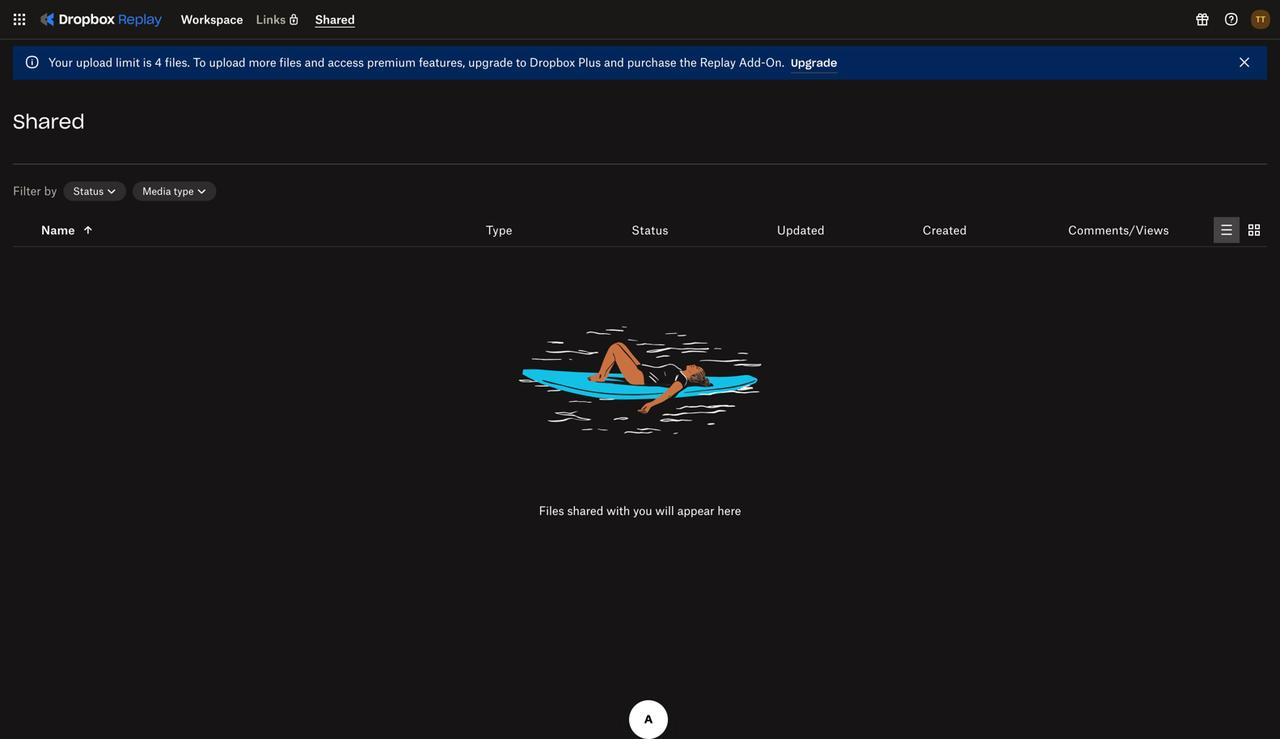 Task type: describe. For each thing, give the bounding box(es) containing it.
your upload limit is 4 files. to upload more files and access premium features, upgrade to dropbox plus and purchase the replay add-on. upgrade
[[49, 55, 838, 70]]

plus
[[578, 55, 601, 69]]

media
[[142, 185, 171, 197]]

media type
[[142, 185, 194, 197]]

tt
[[1256, 14, 1266, 24]]

updated button
[[777, 220, 825, 240]]

premium
[[367, 55, 416, 69]]

purchase
[[627, 55, 677, 69]]

add-
[[739, 55, 766, 69]]

links
[[256, 13, 286, 26]]

replay logo - go to homepage image
[[32, 6, 168, 32]]

type button
[[486, 220, 513, 240]]

2 and from the left
[[604, 55, 624, 69]]

shared
[[567, 504, 604, 517]]

to
[[193, 55, 206, 69]]

more
[[249, 55, 276, 69]]

upgrade
[[791, 56, 838, 70]]

status button
[[632, 220, 669, 240]]

files
[[279, 55, 302, 69]]

name button
[[41, 220, 94, 240]]

is
[[143, 55, 152, 69]]

files.
[[165, 55, 190, 69]]

1 upload from the left
[[76, 55, 113, 69]]

workspace
[[181, 13, 243, 26]]

your upload limit is 4 files. to upload more files and access premium features, upgrade to dropbox plus and purchase the replay add-on. alert
[[13, 46, 1267, 80]]

files
[[539, 504, 564, 517]]

updated
[[777, 223, 825, 237]]

tile view image
[[1245, 220, 1264, 240]]

0 horizontal spatial shared
[[13, 109, 85, 134]]

files shared with you will appear here
[[539, 504, 741, 517]]

0 vertical spatial shared
[[315, 13, 355, 26]]

you
[[633, 504, 652, 517]]

created button
[[923, 220, 967, 240]]



Task type: locate. For each thing, give the bounding box(es) containing it.
1 horizontal spatial shared
[[315, 13, 355, 26]]

and right files
[[305, 55, 325, 69]]

0 vertical spatial status
[[73, 185, 104, 197]]

filter by
[[13, 184, 57, 198]]

dropbox
[[530, 55, 575, 69]]

and right plus
[[604, 55, 624, 69]]

1 horizontal spatial and
[[604, 55, 624, 69]]

comments/views button
[[1068, 220, 1169, 240]]

2 upload from the left
[[209, 55, 246, 69]]

to
[[516, 55, 527, 69]]

with
[[607, 504, 630, 517]]

tt button
[[1248, 6, 1274, 32]]

1 vertical spatial shared
[[13, 109, 85, 134]]

type
[[486, 223, 513, 237]]

media type button
[[133, 181, 216, 201]]

1 and from the left
[[305, 55, 325, 69]]

comments/views
[[1068, 223, 1169, 237]]

here
[[718, 504, 741, 517]]

1 horizontal spatial status
[[632, 223, 669, 237]]

what's new in replay? image
[[1193, 10, 1212, 29]]

shared up access
[[315, 13, 355, 26]]

0 horizontal spatial and
[[305, 55, 325, 69]]

access
[[328, 55, 364, 69]]

type
[[174, 185, 194, 197]]

created
[[923, 223, 967, 237]]

upload left limit
[[76, 55, 113, 69]]

upgrade button
[[791, 54, 838, 73]]

the
[[680, 55, 697, 69]]

list view image
[[1217, 220, 1237, 240]]

0 horizontal spatial status
[[73, 185, 104, 197]]

shared link
[[315, 12, 355, 27], [315, 13, 355, 26]]

appear
[[677, 504, 715, 517]]

name
[[41, 223, 75, 237]]

features,
[[419, 55, 465, 69]]

0 horizontal spatial upload
[[76, 55, 113, 69]]

by
[[44, 184, 57, 198]]

filter
[[13, 184, 41, 198]]

status inside popup button
[[73, 185, 104, 197]]

on.
[[766, 55, 785, 69]]

and
[[305, 55, 325, 69], [604, 55, 624, 69]]

replay
[[700, 55, 736, 69]]

1 vertical spatial status
[[632, 223, 669, 237]]

shared
[[315, 13, 355, 26], [13, 109, 85, 134]]

status button
[[63, 181, 126, 201]]

your
[[49, 55, 73, 69]]

tab list
[[1214, 217, 1267, 243]]

shared down your on the top left of page
[[13, 109, 85, 134]]

upgrade
[[468, 55, 513, 69]]

upload
[[76, 55, 113, 69], [209, 55, 246, 69]]

upload right to
[[209, 55, 246, 69]]

1 horizontal spatial upload
[[209, 55, 246, 69]]

workspace link
[[181, 12, 243, 27], [181, 13, 243, 26]]

will
[[655, 504, 674, 517]]

status
[[73, 185, 104, 197], [632, 223, 669, 237]]

limit
[[116, 55, 140, 69]]

4
[[155, 55, 162, 69]]



Task type: vqa. For each thing, say whether or not it's contained in the screenshot.
Screenshot 2023-08- 18 at 9.48.36 AM.png 11/13/2023, 9:46 AM
no



